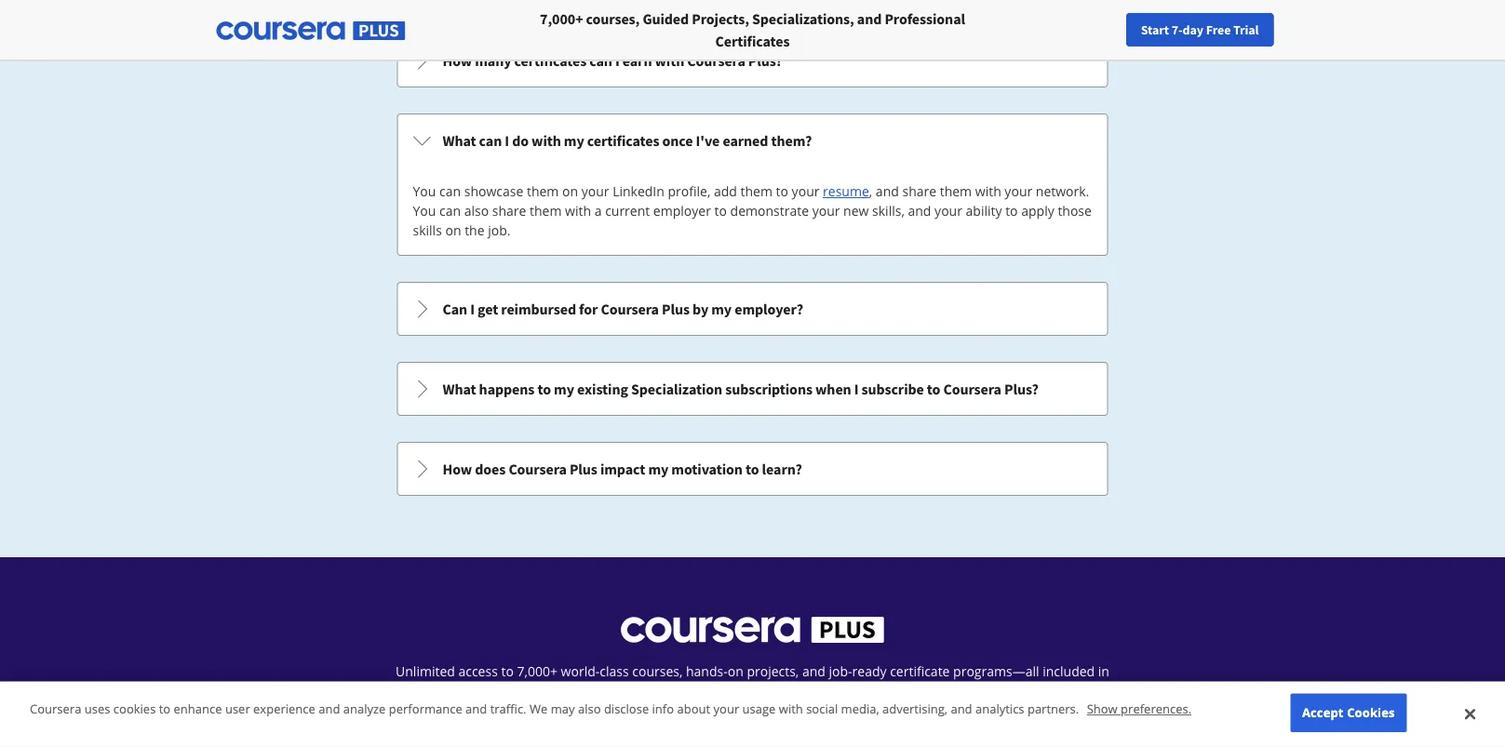 Task type: describe. For each thing, give the bounding box(es) containing it.
plus inside can i get reimbursed for coursera plus by my employer? dropdown button
[[662, 300, 690, 318]]

1 vertical spatial plus?
[[1004, 380, 1039, 398]]

show
[[1087, 701, 1118, 718]]

can
[[443, 300, 467, 318]]

with up ability
[[975, 182, 1001, 200]]

can left showcase
[[439, 182, 461, 200]]

$59
[[664, 707, 686, 725]]

coursera right does
[[509, 460, 567, 478]]

list containing how many certificates can i earn with coursera plus?
[[395, 0, 1110, 498]]

motivation
[[671, 460, 743, 478]]

, and share them with your network. you can also share them with a current employer to demonstrate your new skills, and your ability to apply those skills on the job.
[[413, 182, 1092, 239]]

when
[[815, 380, 851, 398]]

disclose
[[604, 701, 649, 718]]

reimbursed
[[501, 300, 576, 318]]

may
[[551, 701, 575, 718]]

coursera down certificates
[[687, 51, 745, 70]]

many
[[475, 51, 511, 70]]

how for how does coursera plus impact my motivation to learn?
[[443, 460, 472, 478]]

usage
[[742, 701, 776, 718]]

my right impact
[[648, 460, 669, 478]]

,
[[869, 182, 872, 200]]

to right happens
[[537, 380, 551, 398]]

your left resume
[[792, 182, 819, 200]]

coursera plus image for access
[[621, 617, 884, 643]]

them right showcase
[[527, 182, 559, 200]]

uses
[[84, 701, 110, 718]]

new
[[1274, 21, 1298, 38]]

we
[[530, 701, 548, 718]]

class
[[600, 663, 629, 680]]

them?
[[771, 131, 812, 150]]

accept
[[1302, 704, 1344, 721]]

the
[[465, 222, 485, 239]]

start
[[1141, 21, 1169, 38]]

start 7-day free trial button
[[1126, 13, 1274, 47]]

analytics
[[975, 701, 1024, 718]]

guided
[[643, 9, 689, 28]]

start 7-day free trial
[[1141, 21, 1259, 38]]

what for what can i do with my certificates once i've earned them?
[[443, 131, 476, 150]]

experience
[[253, 701, 315, 718]]

free
[[1206, 21, 1231, 38]]

accept cookies button
[[1290, 694, 1407, 733]]

happens
[[479, 380, 535, 398]]

preferences.
[[1121, 701, 1192, 718]]

subscriptions
[[725, 380, 813, 398]]

with inside dropdown button
[[655, 51, 684, 70]]

and inside unlimited access to 7,000+ world-class courses, hands-on projects, and job-ready certificate programs—all included in your subscription
[[802, 663, 825, 680]]

apply
[[1021, 202, 1054, 220]]

add
[[714, 182, 737, 200]]

you can showcase them on your linkedin profile, add them to your resume
[[413, 182, 869, 200]]

them up ability
[[940, 182, 972, 200]]

can i get reimbursed for coursera plus by my employer?
[[443, 300, 803, 318]]

specializations,
[[752, 9, 854, 28]]

your up apply
[[1005, 182, 1032, 200]]

with down subscription
[[779, 701, 803, 718]]

showcase
[[464, 182, 523, 200]]

profile,
[[668, 182, 710, 200]]

linkedin
[[613, 182, 664, 200]]

also inside , and share them with your network. you can also share them with a current employer to demonstrate your new skills, and your ability to apply those skills on the job.
[[464, 202, 489, 220]]

my inside dropdown button
[[564, 131, 584, 150]]

1 horizontal spatial on
[[562, 182, 578, 200]]

i've
[[696, 131, 720, 150]]

impact
[[600, 460, 645, 478]]

how does coursera plus impact my motivation to learn?
[[443, 460, 802, 478]]

coursera right 'for'
[[601, 300, 659, 318]]

job-
[[829, 663, 852, 680]]

0 horizontal spatial plus?
[[748, 51, 782, 70]]

your right about on the bottom of the page
[[713, 701, 739, 718]]

7-
[[1172, 21, 1183, 38]]

partners.
[[1027, 701, 1079, 718]]

coursera uses cookies to enhance user experience and analyze performance and traffic. we may also disclose info about your usage with social media, advertising, and analytics partners. show preferences.
[[30, 701, 1192, 718]]

network.
[[1036, 182, 1089, 200]]

learn?
[[762, 460, 802, 478]]

my left existing
[[554, 380, 574, 398]]

7,000+ inside unlimited access to 7,000+ world-class courses, hands-on projects, and job-ready certificate programs—all included in your subscription
[[517, 663, 557, 680]]

earn
[[622, 51, 652, 70]]

on inside , and share them with your network. you can also share them with a current employer to demonstrate your new skills, and your ability to apply those skills on the job.
[[445, 222, 461, 239]]

you inside , and share them with your network. you can also share them with a current employer to demonstrate your new skills, and your ability to apply those skills on the job.
[[413, 202, 436, 220]]

what for what happens to my existing specialization subscriptions when i subscribe to coursera plus?
[[443, 380, 476, 398]]

by
[[692, 300, 708, 318]]

performance
[[389, 701, 462, 718]]

to left apply
[[1005, 202, 1018, 220]]

projects,
[[692, 9, 749, 28]]

my right by
[[711, 300, 732, 318]]

subscribe
[[861, 380, 924, 398]]

to left learn?
[[745, 460, 759, 478]]

skills
[[413, 222, 442, 239]]

can inside dropdown button
[[479, 131, 502, 150]]

coursera left uses
[[30, 701, 81, 718]]

certificates inside dropdown button
[[514, 51, 587, 70]]

social
[[806, 701, 838, 718]]

user
[[225, 701, 250, 718]]

coursera right subscribe
[[943, 380, 1001, 398]]

new
[[843, 202, 869, 220]]

demonstrate
[[730, 202, 809, 220]]

unlimited
[[396, 663, 455, 680]]

professional
[[885, 9, 965, 28]]

can inside dropdown button
[[589, 51, 612, 70]]

skills,
[[872, 202, 905, 220]]

once
[[662, 131, 693, 150]]

employer?
[[735, 300, 803, 318]]

enhance
[[174, 701, 222, 718]]

those
[[1058, 202, 1092, 220]]



Task type: vqa. For each thing, say whether or not it's contained in the screenshot.
Coursera Plus image
yes



Task type: locate. For each thing, give the bounding box(es) containing it.
find
[[1220, 21, 1244, 38]]

resume
[[823, 182, 869, 200]]

find your new career
[[1220, 21, 1337, 38]]

do
[[512, 131, 529, 150]]

with right earn
[[655, 51, 684, 70]]

courses, inside unlimited access to 7,000+ world-class courses, hands-on projects, and job-ready certificate programs—all included in your subscription
[[632, 663, 683, 680]]

on left linkedin
[[562, 182, 578, 200]]

plus left impact
[[570, 460, 597, 478]]

can up skills
[[439, 202, 461, 220]]

2 vertical spatial on
[[728, 663, 743, 680]]

can i get reimbursed for coursera plus by my employer? button
[[398, 283, 1107, 335]]

7,000+
[[540, 9, 583, 28], [517, 663, 557, 680]]

what can i do with my certificates once i've earned them? button
[[398, 114, 1107, 167]]

0 vertical spatial how
[[443, 51, 472, 70]]

media,
[[841, 701, 879, 718]]

1 how from the top
[[443, 51, 472, 70]]

also right may
[[578, 701, 601, 718]]

/month,
[[686, 707, 739, 725]]

them
[[527, 182, 559, 200], [740, 182, 772, 200], [940, 182, 972, 200], [530, 202, 562, 220]]

2 what from the top
[[443, 380, 476, 398]]

what can i do with my certificates once i've earned them?
[[443, 131, 812, 150]]

cookies
[[1347, 704, 1395, 721]]

access
[[458, 663, 498, 680]]

0 vertical spatial what
[[443, 131, 476, 150]]

0 horizontal spatial also
[[464, 202, 489, 220]]

0 vertical spatial on
[[562, 182, 578, 200]]

how for how many certificates can i earn with coursera plus?
[[443, 51, 472, 70]]

certificates
[[514, 51, 587, 70], [587, 131, 659, 150]]

0 vertical spatial share
[[902, 182, 936, 200]]

your down hands-
[[699, 682, 727, 700]]

0 vertical spatial coursera plus image
[[216, 22, 405, 40]]

to right cookies
[[159, 701, 170, 718]]

0 horizontal spatial share
[[492, 202, 526, 220]]

and left analyze on the bottom of the page
[[318, 701, 340, 718]]

1 vertical spatial plus
[[570, 460, 597, 478]]

your inside unlimited access to 7,000+ world-class courses, hands-on projects, and job-ready certificate programs—all included in your subscription
[[699, 682, 727, 700]]

None search field
[[256, 12, 703, 49]]

you
[[413, 182, 436, 200], [413, 202, 436, 220]]

0 horizontal spatial on
[[445, 222, 461, 239]]

what inside dropdown button
[[443, 380, 476, 398]]

to right subscribe
[[927, 380, 940, 398]]

to up the demonstrate
[[776, 182, 788, 200]]

coursera plus image
[[216, 22, 405, 40], [621, 617, 884, 643]]

i left get
[[470, 300, 475, 318]]

how many certificates can i earn with coursera plus? button
[[398, 34, 1107, 87]]

existing
[[577, 380, 628, 398]]

plus?
[[748, 51, 782, 70], [1004, 380, 1039, 398]]

plus left by
[[662, 300, 690, 318]]

earned
[[723, 131, 768, 150]]

how left many
[[443, 51, 472, 70]]

1 horizontal spatial coursera plus image
[[621, 617, 884, 643]]

2 horizontal spatial on
[[728, 663, 743, 680]]

also up the the at left top
[[464, 202, 489, 220]]

1 horizontal spatial plus
[[662, 300, 690, 318]]

and right skills,
[[908, 202, 931, 220]]

i
[[615, 51, 620, 70], [505, 131, 509, 150], [470, 300, 475, 318], [854, 380, 859, 398]]

hands-
[[686, 663, 728, 680]]

2 how from the top
[[443, 460, 472, 478]]

1 vertical spatial share
[[492, 202, 526, 220]]

and inside 7,000+ courses, guided projects, specializations, and professional certificates
[[857, 9, 882, 28]]

share
[[902, 182, 936, 200], [492, 202, 526, 220]]

$59 /month, cancel anytime
[[664, 707, 841, 725]]

to inside unlimited access to 7,000+ world-class courses, hands-on projects, and job-ready certificate programs—all included in your subscription
[[501, 663, 514, 680]]

and left job-
[[802, 663, 825, 680]]

i inside dropdown button
[[505, 131, 509, 150]]

plus inside how does coursera plus impact my motivation to learn? dropdown button
[[570, 460, 597, 478]]

advertising,
[[882, 701, 948, 718]]

list
[[395, 0, 1110, 498]]

1 what from the top
[[443, 131, 476, 150]]

subscription
[[731, 682, 806, 700]]

1 horizontal spatial also
[[578, 701, 601, 718]]

can left earn
[[589, 51, 612, 70]]

share up skills,
[[902, 182, 936, 200]]

courses, inside 7,000+ courses, guided projects, specializations, and professional certificates
[[586, 9, 640, 28]]

in
[[1098, 663, 1109, 680]]

1 vertical spatial 7,000+
[[517, 663, 557, 680]]

0 vertical spatial certificates
[[514, 51, 587, 70]]

on left the the at left top
[[445, 222, 461, 239]]

included
[[1043, 663, 1095, 680]]

7,000+ up how many certificates can i earn with coursera plus?
[[540, 9, 583, 28]]

your up a
[[581, 182, 609, 200]]

how
[[443, 51, 472, 70], [443, 460, 472, 478]]

1 vertical spatial how
[[443, 460, 472, 478]]

for
[[579, 300, 598, 318]]

your right the find at the right of page
[[1247, 21, 1271, 38]]

on inside unlimited access to 7,000+ world-class courses, hands-on projects, and job-ready certificate programs—all included in your subscription
[[728, 663, 743, 680]]

1 vertical spatial certificates
[[587, 131, 659, 150]]

them up the demonstrate
[[740, 182, 772, 200]]

1 vertical spatial what
[[443, 380, 476, 398]]

how many certificates can i earn with coursera plus?
[[443, 51, 782, 70]]

certificates right many
[[514, 51, 587, 70]]

certificates inside dropdown button
[[587, 131, 659, 150]]

1 you from the top
[[413, 182, 436, 200]]

can left do
[[479, 131, 502, 150]]

cookies
[[113, 701, 156, 718]]

your left ability
[[935, 202, 962, 220]]

0 vertical spatial 7,000+
[[540, 9, 583, 28]]

i right the when at the right of page
[[854, 380, 859, 398]]

what left do
[[443, 131, 476, 150]]

what
[[443, 131, 476, 150], [443, 380, 476, 398]]

1 vertical spatial you
[[413, 202, 436, 220]]

get
[[477, 300, 498, 318]]

coursera plus image for courses,
[[216, 22, 405, 40]]

i left earn
[[615, 51, 620, 70]]

plus
[[662, 300, 690, 318], [570, 460, 597, 478]]

to down the add
[[714, 202, 727, 220]]

info
[[652, 701, 674, 718]]

can
[[589, 51, 612, 70], [479, 131, 502, 150], [439, 182, 461, 200], [439, 202, 461, 220]]

does
[[475, 460, 506, 478]]

certificates up linkedin
[[587, 131, 659, 150]]

1 vertical spatial courses,
[[632, 663, 683, 680]]

0 vertical spatial also
[[464, 202, 489, 220]]

i left do
[[505, 131, 509, 150]]

ability
[[966, 202, 1002, 220]]

specialization
[[631, 380, 722, 398]]

what happens to my existing specialization subscriptions when i subscribe to coursera plus? button
[[398, 363, 1107, 415]]

2 you from the top
[[413, 202, 436, 220]]

and left analytics
[[951, 701, 972, 718]]

how does coursera plus impact my motivation to learn? button
[[398, 443, 1107, 495]]

world-
[[561, 663, 600, 680]]

certificate
[[890, 663, 950, 680]]

a
[[594, 202, 602, 220]]

0 horizontal spatial coursera plus image
[[216, 22, 405, 40]]

what inside dropdown button
[[443, 131, 476, 150]]

courses,
[[586, 9, 640, 28], [632, 663, 683, 680]]

current
[[605, 202, 650, 220]]

0 vertical spatial plus?
[[748, 51, 782, 70]]

and right ,
[[876, 182, 899, 200]]

your down resume
[[812, 202, 840, 220]]

show preferences. link
[[1087, 701, 1192, 718]]

on
[[562, 182, 578, 200], [445, 222, 461, 239], [728, 663, 743, 680]]

courses, up info at the bottom of page
[[632, 663, 683, 680]]

and
[[857, 9, 882, 28], [876, 182, 899, 200], [908, 202, 931, 220], [802, 663, 825, 680], [318, 701, 340, 718], [465, 701, 487, 718], [951, 701, 972, 718]]

traffic.
[[490, 701, 526, 718]]

with right do
[[532, 131, 561, 150]]

0 horizontal spatial plus
[[570, 460, 597, 478]]

analyze
[[343, 701, 386, 718]]

unlimited access to 7,000+ world-class courses, hands-on projects, and job-ready certificate programs—all included in your subscription
[[396, 663, 1109, 700]]

7,000+ up we
[[517, 663, 557, 680]]

what happens to my existing specialization subscriptions when i subscribe to coursera plus?
[[443, 380, 1039, 398]]

how left does
[[443, 460, 472, 478]]

to
[[776, 182, 788, 200], [714, 202, 727, 220], [1005, 202, 1018, 220], [537, 380, 551, 398], [927, 380, 940, 398], [745, 460, 759, 478], [501, 663, 514, 680], [159, 701, 170, 718]]

resume link
[[823, 182, 869, 200]]

my right do
[[564, 131, 584, 150]]

what left happens
[[443, 380, 476, 398]]

them left a
[[530, 202, 562, 220]]

can inside , and share them with your network. you can also share them with a current employer to demonstrate your new skills, and your ability to apply those skills on the job.
[[439, 202, 461, 220]]

coursera
[[687, 51, 745, 70], [601, 300, 659, 318], [943, 380, 1001, 398], [509, 460, 567, 478], [30, 701, 81, 718]]

1 vertical spatial coursera plus image
[[621, 617, 884, 643]]

and left the professional
[[857, 9, 882, 28]]

share up job.
[[492, 202, 526, 220]]

with inside dropdown button
[[532, 131, 561, 150]]

1 horizontal spatial share
[[902, 182, 936, 200]]

courses, up how many certificates can i earn with coursera plus?
[[586, 9, 640, 28]]

on left projects,
[[728, 663, 743, 680]]

1 vertical spatial on
[[445, 222, 461, 239]]

accept cookies
[[1302, 704, 1395, 721]]

1 horizontal spatial plus?
[[1004, 380, 1039, 398]]

0 vertical spatial courses,
[[586, 9, 640, 28]]

ready
[[852, 663, 887, 680]]

projects,
[[747, 663, 799, 680]]

career
[[1301, 21, 1337, 38]]

7,000+ inside 7,000+ courses, guided projects, specializations, and professional certificates
[[540, 9, 583, 28]]

job.
[[488, 222, 511, 239]]

to right access
[[501, 663, 514, 680]]

with left a
[[565, 202, 591, 220]]

0 vertical spatial you
[[413, 182, 436, 200]]

find your new career link
[[1211, 19, 1346, 42]]

programs—all
[[953, 663, 1039, 680]]

7,000+ courses, guided projects, specializations, and professional certificates
[[540, 9, 965, 50]]

and left traffic.
[[465, 701, 487, 718]]

employer
[[653, 202, 711, 220]]

0 vertical spatial plus
[[662, 300, 690, 318]]

my
[[564, 131, 584, 150], [711, 300, 732, 318], [554, 380, 574, 398], [648, 460, 669, 478]]

1 vertical spatial also
[[578, 701, 601, 718]]



